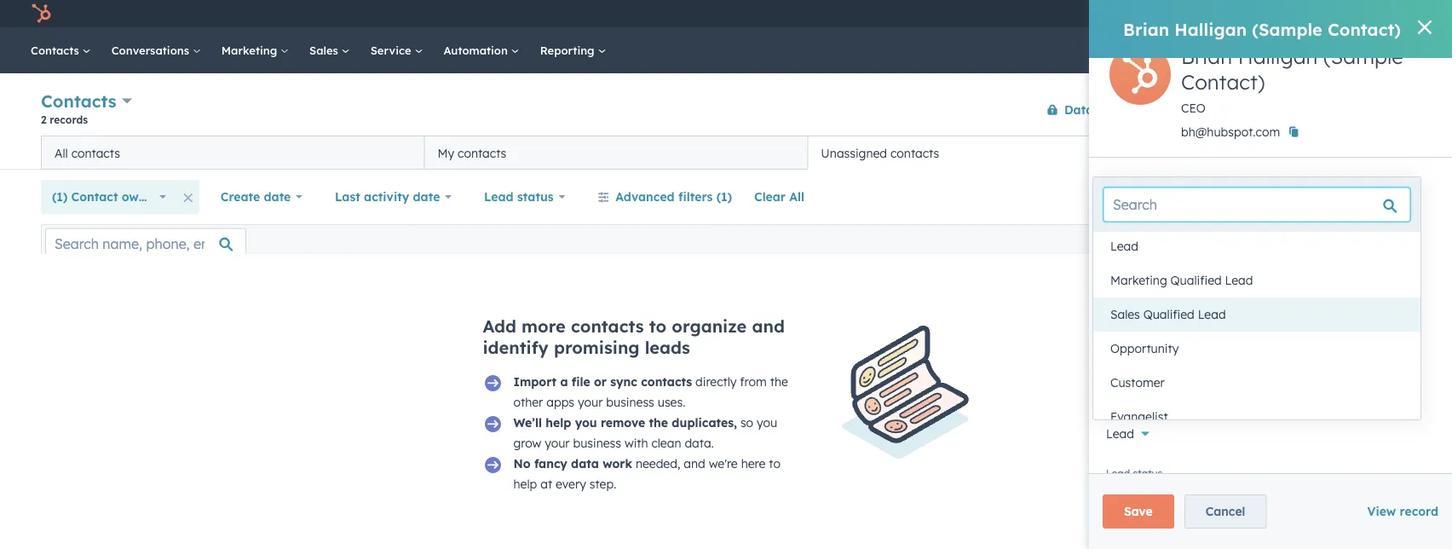 Task type: describe. For each thing, give the bounding box(es) containing it.
automation link
[[433, 27, 530, 73]]

brian halligan (sample contact) ceo
[[1182, 43, 1404, 116]]

phone number
[[1107, 272, 1177, 285]]

business inside so you grow your business with clean data.
[[573, 436, 622, 451]]

save view button
[[1319, 183, 1412, 211]]

this
[[1167, 173, 1188, 188]]

import
[[514, 374, 557, 389]]

lifecycle
[[1107, 407, 1149, 420]]

data
[[1065, 102, 1094, 117]]

all views
[[1349, 145, 1401, 160]]

1 you from the left
[[575, 415, 597, 430]]

import a file or sync contacts
[[514, 374, 692, 389]]

lead button
[[1094, 229, 1421, 263]]

so
[[741, 415, 754, 430]]

uses.
[[658, 395, 686, 410]]

save for save view
[[1349, 191, 1373, 203]]

search button
[[1408, 36, 1437, 65]]

marketing for marketing qualified lead
[[1111, 273, 1168, 288]]

help image
[[1264, 8, 1280, 23]]

halligan for brian halligan (sample contact)
[[1175, 18, 1247, 40]]

actions
[[1167, 103, 1203, 116]]

0 vertical spatial contacts
[[31, 43, 82, 57]]

contact owner
[[1107, 313, 1177, 326]]

status inside popup button
[[517, 189, 554, 204]]

clean
[[652, 436, 682, 451]]

quality
[[1098, 102, 1142, 117]]

advanced
[[616, 189, 675, 204]]

no fancy data work
[[514, 456, 633, 471]]

conversations
[[111, 43, 193, 57]]

caret image
[[1103, 179, 1113, 183]]

no
[[514, 456, 531, 471]]

my
[[438, 145, 455, 160]]

menu containing funky
[[1090, 0, 1432, 27]]

close image
[[1419, 20, 1432, 34]]

customer button
[[1094, 366, 1421, 400]]

Phone number text field
[[1107, 269, 1436, 304]]

save button
[[1103, 494, 1175, 529]]

1 vertical spatial status
[[1134, 467, 1163, 480]]

evangelist button
[[1094, 400, 1421, 434]]

add view (3/5) button
[[1199, 136, 1338, 170]]

lead inside "marketing qualified lead" button
[[1226, 273, 1254, 288]]

about this contact button
[[1090, 158, 1436, 204]]

records
[[50, 113, 88, 126]]

clear
[[755, 189, 786, 204]]

sales for sales qualified lead
[[1111, 307, 1141, 322]]

Search search field
[[1104, 188, 1411, 222]]

2 records
[[41, 113, 88, 126]]

you inside so you grow your business with clean data.
[[757, 415, 778, 430]]

all contacts
[[55, 145, 120, 160]]

(sample for brian halligan (sample contact) ceo
[[1324, 43, 1404, 69]]

date inside popup button
[[413, 189, 440, 204]]

view for add
[[1256, 145, 1283, 160]]

needed, and we're here to help at every step.
[[514, 456, 781, 492]]

every
[[556, 477, 586, 492]]

all for all contacts
[[55, 145, 68, 160]]

create date
[[221, 189, 291, 204]]

contact) for brian halligan (sample contact) ceo
[[1182, 69, 1266, 95]]

0 vertical spatial help
[[546, 415, 572, 430]]

activity
[[364, 189, 409, 204]]

your inside so you grow your business with clean data.
[[545, 436, 570, 451]]

lead status button
[[473, 180, 577, 214]]

(1) inside popup button
[[52, 189, 68, 204]]

brian halligan (sample contact)
[[1124, 18, 1402, 40]]

add for add more contacts to organize and identify promising leads
[[483, 315, 517, 337]]

phone
[[1107, 272, 1137, 285]]

all for all views
[[1349, 145, 1364, 160]]

contacts button
[[41, 89, 132, 113]]

grow
[[514, 436, 542, 451]]

organize
[[672, 315, 747, 337]]

lead status inside lead status popup button
[[484, 189, 554, 204]]

clear all
[[755, 189, 805, 204]]

Search name, phone, email addresses, or company search field
[[45, 228, 246, 259]]

file
[[572, 374, 591, 389]]

all inside clear all button
[[790, 189, 805, 204]]

(1) contact owner
[[52, 189, 159, 204]]

we're
[[709, 456, 738, 471]]

lead up save button
[[1107, 467, 1131, 480]]

marketing qualified lead button
[[1094, 263, 1421, 298]]

sales qualified lead
[[1111, 307, 1226, 322]]

owner inside (1) contact owner popup button
[[122, 189, 159, 204]]

contact) for brian halligan (sample contact)
[[1328, 18, 1402, 40]]

lead inside lead button
[[1111, 239, 1139, 254]]

add more contacts to organize and identify promising leads
[[483, 315, 785, 358]]

duplicates,
[[672, 415, 737, 430]]

your inside directly from the other apps your business uses.
[[578, 395, 603, 410]]

fancy
[[534, 456, 568, 471]]

to inside needed, and we're here to help at every step.
[[769, 456, 781, 471]]

data
[[571, 456, 599, 471]]

at
[[541, 477, 553, 492]]

promising
[[554, 337, 640, 358]]

contacts banner
[[41, 87, 1412, 136]]

contacts inside 'add more contacts to organize and identify promising leads'
[[571, 315, 644, 337]]

email bh@hubspot.com
[[1107, 213, 1206, 240]]

identify
[[483, 337, 549, 358]]

(3/5)
[[1287, 145, 1316, 160]]

advanced filters (1)
[[616, 189, 732, 204]]

last
[[335, 189, 360, 204]]

(sample for brian halligan (sample contact)
[[1253, 18, 1323, 40]]

and inside needed, and we're here to help at every step.
[[684, 456, 706, 471]]

0 vertical spatial bh@hubspot.com
[[1182, 124, 1281, 139]]

contacts up "uses."
[[641, 374, 692, 389]]

number
[[1140, 272, 1177, 285]]

from
[[740, 374, 767, 389]]

email
[[1107, 213, 1133, 226]]

marketing for marketing
[[221, 43, 281, 57]]

apps
[[547, 395, 575, 410]]

lead inside sales qualified lead button
[[1198, 307, 1226, 322]]

sales link
[[299, 27, 360, 73]]

funky
[[1376, 6, 1405, 20]]

hubspot image
[[31, 3, 51, 24]]

columns
[[1357, 237, 1397, 250]]

1 vertical spatial bh@hubspot.com
[[1107, 225, 1206, 240]]

advanced filters (1) button
[[587, 180, 743, 214]]

remove
[[601, 415, 646, 430]]

hubspot link
[[20, 3, 64, 24]]

views
[[1368, 145, 1401, 160]]

calling icon button
[[1186, 2, 1215, 25]]

edit columns
[[1335, 237, 1397, 250]]

edit button
[[1110, 43, 1171, 111]]

create
[[221, 189, 260, 204]]



Task type: vqa. For each thing, say whether or not it's contained in the screenshot.
the right as
no



Task type: locate. For each thing, give the bounding box(es) containing it.
add inside 'add more contacts to organize and identify promising leads'
[[483, 315, 517, 337]]

1 vertical spatial sales
[[1111, 307, 1141, 322]]

add
[[1228, 145, 1252, 160], [483, 315, 517, 337]]

1 horizontal spatial (sample
[[1324, 43, 1404, 69]]

view inside popup button
[[1256, 145, 1283, 160]]

2 horizontal spatial all
[[1349, 145, 1364, 160]]

0 vertical spatial to
[[649, 315, 667, 337]]

0 horizontal spatial help
[[514, 477, 537, 492]]

0 vertical spatial save
[[1349, 191, 1373, 203]]

all inside all contacts button
[[55, 145, 68, 160]]

business up data
[[573, 436, 622, 451]]

bh@hubspot.com down ceo
[[1182, 124, 1281, 139]]

contacts inside button
[[458, 145, 507, 160]]

needed,
[[636, 456, 681, 471]]

0 horizontal spatial sales
[[310, 43, 342, 57]]

0 vertical spatial the
[[770, 374, 788, 389]]

funky town button
[[1107, 323, 1436, 351]]

contacts up records
[[41, 90, 116, 112]]

owner up the search name, phone, email addresses, or company 'search box'
[[122, 189, 159, 204]]

export
[[1270, 237, 1302, 250]]

1 horizontal spatial contact)
[[1328, 18, 1402, 40]]

evangelist
[[1111, 409, 1169, 424]]

view for save
[[1376, 191, 1397, 203]]

view left (3/5)
[[1256, 145, 1283, 160]]

0 vertical spatial status
[[517, 189, 554, 204]]

1 vertical spatial marketing
[[1111, 273, 1168, 288]]

here
[[741, 456, 766, 471]]

halligan
[[1175, 18, 1247, 40], [1239, 43, 1318, 69]]

filters
[[679, 189, 713, 204]]

1 date from the left
[[264, 189, 291, 204]]

qualified
[[1171, 273, 1222, 288], [1144, 307, 1195, 322]]

0 vertical spatial marketing
[[221, 43, 281, 57]]

last activity date
[[335, 189, 440, 204]]

qualified for marketing
[[1171, 273, 1222, 288]]

date right activity
[[413, 189, 440, 204]]

1 vertical spatial halligan
[[1239, 43, 1318, 69]]

1 vertical spatial brian
[[1182, 43, 1233, 69]]

record
[[1400, 504, 1439, 519]]

0 vertical spatial contact
[[71, 189, 118, 204]]

brian right upgrade icon
[[1124, 18, 1170, 40]]

1 horizontal spatial lead status
[[1107, 467, 1163, 480]]

date right create
[[264, 189, 291, 204]]

help inside needed, and we're here to help at every step.
[[514, 477, 537, 492]]

contact inside popup button
[[71, 189, 118, 204]]

all down the 2 records
[[55, 145, 68, 160]]

create date button
[[210, 180, 314, 214]]

1 (1) from the left
[[52, 189, 68, 204]]

0 horizontal spatial the
[[649, 415, 668, 430]]

contacts right unassigned
[[891, 145, 940, 160]]

add up "contact"
[[1228, 145, 1252, 160]]

contacts down hubspot link
[[31, 43, 82, 57]]

about
[[1127, 173, 1163, 188]]

view inside button
[[1376, 191, 1397, 203]]

last activity date button
[[324, 180, 463, 214]]

marketing up contact owner
[[1111, 273, 1168, 288]]

lead inside lead popup button
[[1107, 426, 1135, 441]]

lead status up save button
[[1107, 467, 1163, 480]]

qualified inside "marketing qualified lead" button
[[1171, 273, 1222, 288]]

0 vertical spatial your
[[578, 395, 603, 410]]

so you grow your business with clean data.
[[514, 415, 778, 451]]

2 you from the left
[[757, 415, 778, 430]]

your down file
[[578, 395, 603, 410]]

add left more
[[483, 315, 517, 337]]

to right here
[[769, 456, 781, 471]]

0 horizontal spatial (1)
[[52, 189, 68, 204]]

lead down marketing qualified lead
[[1198, 307, 1226, 322]]

1 horizontal spatial (1)
[[717, 189, 732, 204]]

sales qualified lead button
[[1094, 298, 1421, 332]]

all contacts button
[[41, 136, 425, 170]]

1 vertical spatial (sample
[[1324, 43, 1404, 69]]

brian for brian halligan (sample contact) ceo
[[1182, 43, 1233, 69]]

marketplaces button
[[1218, 0, 1254, 27]]

0 vertical spatial halligan
[[1175, 18, 1247, 40]]

unassigned contacts button
[[808, 136, 1192, 170]]

1 vertical spatial to
[[769, 456, 781, 471]]

1 vertical spatial qualified
[[1144, 307, 1195, 322]]

you right "so"
[[757, 415, 778, 430]]

contacts inside button
[[891, 145, 940, 160]]

save view
[[1349, 191, 1397, 203]]

(1) right filters
[[717, 189, 732, 204]]

0 horizontal spatial lead status
[[484, 189, 554, 204]]

cancel
[[1206, 504, 1246, 519]]

0 vertical spatial brian
[[1124, 18, 1170, 40]]

marketing
[[221, 43, 281, 57], [1111, 273, 1168, 288]]

marketing left sales link
[[221, 43, 281, 57]]

0 horizontal spatial and
[[684, 456, 706, 471]]

contacts up import a file or sync contacts at the left
[[571, 315, 644, 337]]

contact up funky
[[1107, 313, 1145, 326]]

qualified for sales
[[1144, 307, 1195, 322]]

marketing inside button
[[1111, 273, 1168, 288]]

notifications image
[[1321, 8, 1337, 23]]

1 horizontal spatial add
[[1228, 145, 1252, 160]]

1 horizontal spatial help
[[546, 415, 572, 430]]

add inside popup button
[[1228, 145, 1252, 160]]

0 horizontal spatial contact
[[71, 189, 118, 204]]

0 horizontal spatial save
[[1125, 504, 1153, 519]]

view record
[[1368, 504, 1439, 519]]

1 horizontal spatial and
[[752, 315, 785, 337]]

0 horizontal spatial brian
[[1124, 18, 1170, 40]]

business up we'll help you remove the duplicates,
[[606, 395, 655, 410]]

contacts inside button
[[71, 145, 120, 160]]

1 horizontal spatial owner
[[1148, 313, 1177, 326]]

0 horizontal spatial view
[[1256, 145, 1283, 160]]

customer
[[1111, 375, 1165, 390]]

clear all button
[[743, 180, 816, 214]]

1 horizontal spatial you
[[757, 415, 778, 430]]

0 horizontal spatial marketing
[[221, 43, 281, 57]]

contact down the all contacts
[[71, 189, 118, 204]]

status
[[517, 189, 554, 204], [1134, 467, 1163, 480]]

all right clear
[[790, 189, 805, 204]]

marketplaces image
[[1228, 8, 1244, 23]]

1 vertical spatial save
[[1125, 504, 1153, 519]]

menu item
[[1181, 0, 1184, 27]]

0 vertical spatial qualified
[[1171, 273, 1222, 288]]

2 (1) from the left
[[717, 189, 732, 204]]

ceo
[[1182, 101, 1206, 116]]

halligan inside the brian halligan (sample contact) ceo
[[1239, 43, 1318, 69]]

settings image
[[1293, 7, 1308, 23]]

0 vertical spatial business
[[606, 395, 655, 410]]

a
[[560, 374, 568, 389]]

and inside 'add more contacts to organize and identify promising leads'
[[752, 315, 785, 337]]

business
[[606, 395, 655, 410], [573, 436, 622, 451]]

your up fancy
[[545, 436, 570, 451]]

1 horizontal spatial view
[[1376, 191, 1397, 203]]

sales inside button
[[1111, 307, 1141, 322]]

sales left service
[[310, 43, 342, 57]]

0 horizontal spatial all
[[55, 145, 68, 160]]

view record link
[[1368, 504, 1439, 519]]

contacts for unassigned contacts
[[891, 145, 940, 160]]

all
[[1349, 145, 1364, 160], [55, 145, 68, 160], [790, 189, 805, 204]]

owner up town
[[1148, 313, 1177, 326]]

opportunity
[[1111, 341, 1179, 356]]

data.
[[685, 436, 714, 451]]

qualified up town
[[1144, 307, 1195, 322]]

the right from at the bottom right of the page
[[770, 374, 788, 389]]

edit
[[1335, 237, 1354, 250]]

date inside popup button
[[264, 189, 291, 204]]

my contacts
[[438, 145, 507, 160]]

lead down my contacts
[[484, 189, 514, 204]]

we'll help you remove the duplicates,
[[514, 415, 737, 430]]

0 horizontal spatial date
[[264, 189, 291, 204]]

the inside directly from the other apps your business uses.
[[770, 374, 788, 389]]

unassigned contacts
[[821, 145, 940, 160]]

contacts for my contacts
[[458, 145, 507, 160]]

1 vertical spatial contact)
[[1182, 69, 1266, 95]]

1 horizontal spatial date
[[413, 189, 440, 204]]

sales for sales
[[310, 43, 342, 57]]

reporting link
[[530, 27, 617, 73]]

contacts
[[71, 145, 120, 160], [458, 145, 507, 160], [891, 145, 940, 160], [571, 315, 644, 337], [641, 374, 692, 389]]

1 horizontal spatial status
[[1134, 467, 1163, 480]]

(1) contact owner button
[[41, 180, 177, 214]]

funky
[[1107, 333, 1140, 347]]

we'll
[[514, 415, 542, 430]]

1 horizontal spatial marketing
[[1111, 273, 1168, 288]]

(sample inside the brian halligan (sample contact) ceo
[[1324, 43, 1404, 69]]

Last contacted text field
[[1107, 370, 1436, 397]]

contacts inside popup button
[[41, 90, 116, 112]]

qualified up sales qualified lead
[[1171, 273, 1222, 288]]

halligan for brian halligan (sample contact) ceo
[[1239, 43, 1318, 69]]

help down no
[[514, 477, 537, 492]]

lead inside lead status popup button
[[484, 189, 514, 204]]

contact)
[[1328, 18, 1402, 40], [1182, 69, 1266, 95]]

view down views
[[1376, 191, 1397, 203]]

contact) inside the brian halligan (sample contact) ceo
[[1182, 69, 1266, 95]]

you left "remove"
[[575, 415, 597, 430]]

settings link
[[1290, 5, 1311, 23]]

contacts for all contacts
[[71, 145, 120, 160]]

the up clean
[[649, 415, 668, 430]]

lead down email at the right top of the page
[[1111, 239, 1139, 254]]

upgrade image
[[1102, 8, 1118, 23]]

0 horizontal spatial to
[[649, 315, 667, 337]]

lead status down my contacts
[[484, 189, 554, 204]]

owner
[[122, 189, 159, 204], [1148, 313, 1177, 326]]

about this contact
[[1127, 173, 1237, 188]]

1 horizontal spatial brian
[[1182, 43, 1233, 69]]

save for save
[[1125, 504, 1153, 519]]

(1) down the all contacts
[[52, 189, 68, 204]]

1 horizontal spatial save
[[1349, 191, 1373, 203]]

1 horizontal spatial to
[[769, 456, 781, 471]]

help button
[[1257, 0, 1286, 27]]

0 vertical spatial (sample
[[1253, 18, 1323, 40]]

1 vertical spatial your
[[545, 436, 570, 451]]

0 vertical spatial contact)
[[1328, 18, 1402, 40]]

0 horizontal spatial owner
[[122, 189, 159, 204]]

1 horizontal spatial contact
[[1107, 313, 1145, 326]]

or
[[594, 374, 607, 389]]

1 vertical spatial owner
[[1148, 313, 1177, 326]]

and down data.
[[684, 456, 706, 471]]

all views link
[[1338, 136, 1412, 170]]

0 horizontal spatial your
[[545, 436, 570, 451]]

0 horizontal spatial status
[[517, 189, 554, 204]]

1 vertical spatial view
[[1376, 191, 1397, 203]]

brian down calling icon
[[1182, 43, 1233, 69]]

1 vertical spatial lead status
[[1107, 467, 1163, 480]]

qualified inside sales qualified lead button
[[1144, 307, 1195, 322]]

view
[[1256, 145, 1283, 160], [1376, 191, 1397, 203]]

contacts right my
[[458, 145, 507, 160]]

0 vertical spatial sales
[[310, 43, 342, 57]]

other
[[514, 395, 543, 410]]

0 horizontal spatial (sample
[[1253, 18, 1323, 40]]

0 vertical spatial view
[[1256, 145, 1283, 160]]

business inside directly from the other apps your business uses.
[[606, 395, 655, 410]]

brian inside the brian halligan (sample contact) ceo
[[1182, 43, 1233, 69]]

0 horizontal spatial contact)
[[1182, 69, 1266, 95]]

list box
[[1094, 229, 1421, 434]]

service
[[371, 43, 415, 57]]

0 vertical spatial add
[[1228, 145, 1252, 160]]

contact
[[71, 189, 118, 204], [1107, 313, 1145, 326]]

lead down lifecycle
[[1107, 426, 1135, 441]]

2
[[41, 113, 47, 126]]

more
[[522, 315, 566, 337]]

1 vertical spatial help
[[514, 477, 537, 492]]

1 vertical spatial add
[[483, 315, 517, 337]]

0 horizontal spatial add
[[483, 315, 517, 337]]

2 date from the left
[[413, 189, 440, 204]]

all left views
[[1349, 145, 1364, 160]]

lead down lead button
[[1226, 273, 1254, 288]]

actions button
[[1153, 96, 1227, 123]]

1 horizontal spatial your
[[578, 395, 603, 410]]

add view (3/5)
[[1228, 145, 1316, 160]]

add for add view (3/5)
[[1228, 145, 1252, 160]]

lead
[[484, 189, 514, 204], [1111, 239, 1139, 254], [1226, 273, 1254, 288], [1198, 307, 1226, 322], [1107, 426, 1135, 441], [1107, 467, 1131, 480]]

upgrade
[[1121, 8, 1169, 22]]

save
[[1349, 191, 1373, 203], [1125, 504, 1153, 519]]

help down apps
[[546, 415, 572, 430]]

1 horizontal spatial sales
[[1111, 307, 1141, 322]]

automation
[[444, 43, 511, 57]]

funky town image
[[1357, 6, 1373, 21]]

opportunity button
[[1094, 332, 1421, 366]]

1 vertical spatial contacts
[[41, 90, 116, 112]]

to inside 'add more contacts to organize and identify promising leads'
[[649, 315, 667, 337]]

sales up funky
[[1111, 307, 1141, 322]]

and up from at the bottom right of the page
[[752, 315, 785, 337]]

1 vertical spatial contact
[[1107, 313, 1145, 326]]

contacts down records
[[71, 145, 120, 160]]

to left organize
[[649, 315, 667, 337]]

calling icon image
[[1193, 7, 1208, 22]]

0 horizontal spatial you
[[575, 415, 597, 430]]

marketing link
[[211, 27, 299, 73]]

1 vertical spatial the
[[649, 415, 668, 430]]

data quality button
[[1036, 93, 1142, 127]]

you
[[575, 415, 597, 430], [757, 415, 778, 430]]

bh@hubspot.com up number
[[1107, 225, 1206, 240]]

0 vertical spatial and
[[752, 315, 785, 337]]

Search HubSpot search field
[[1213, 36, 1422, 65]]

list box containing lead
[[1094, 229, 1421, 434]]

1 horizontal spatial the
[[770, 374, 788, 389]]

(1) inside button
[[717, 189, 732, 204]]

0 vertical spatial lead status
[[484, 189, 554, 204]]

1 vertical spatial business
[[573, 436, 622, 451]]

menu
[[1090, 0, 1432, 27]]

brian for brian halligan (sample contact)
[[1124, 18, 1170, 40]]

1 horizontal spatial all
[[790, 189, 805, 204]]

0 vertical spatial owner
[[122, 189, 159, 204]]

search image
[[1417, 44, 1429, 56]]

contacts link
[[20, 27, 101, 73]]

all inside "all views" link
[[1349, 145, 1364, 160]]

edit columns button
[[1324, 232, 1408, 254]]

1 vertical spatial and
[[684, 456, 706, 471]]

funky button
[[1347, 0, 1431, 27]]



